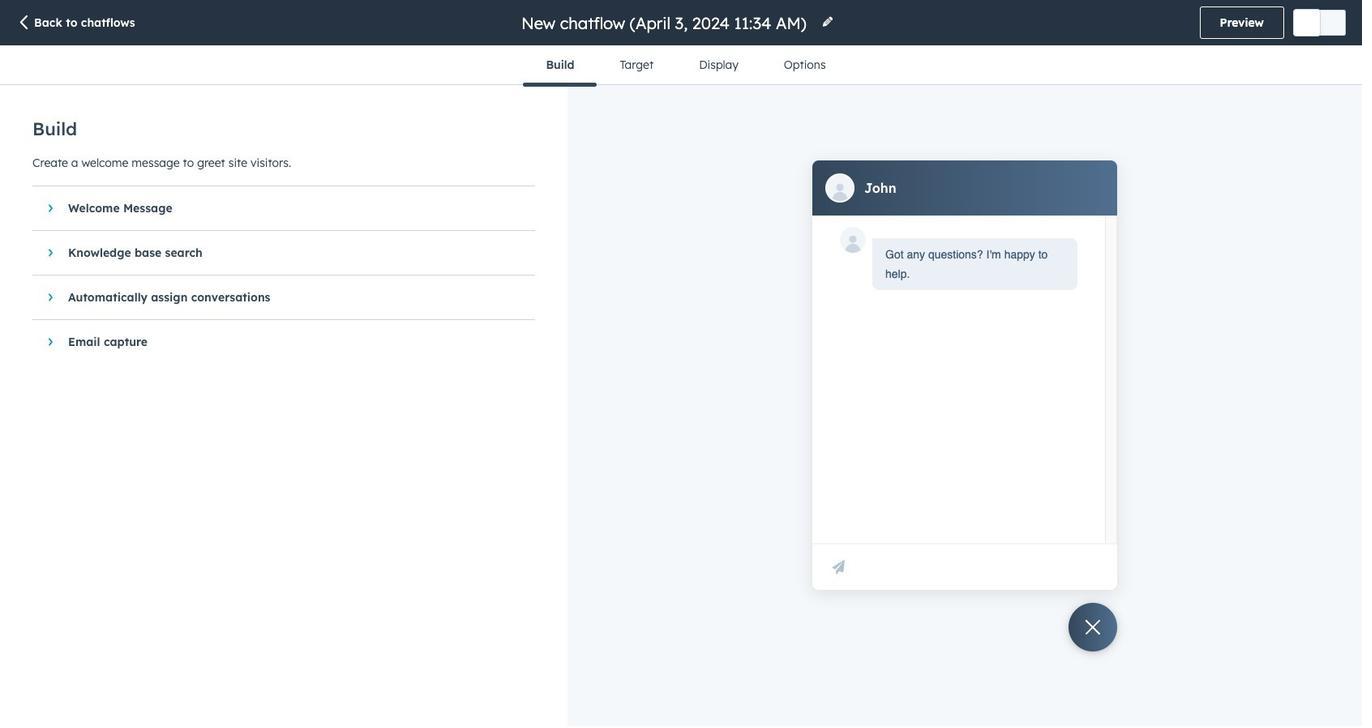 Task type: vqa. For each thing, say whether or not it's contained in the screenshot.
topmost 0 button
no



Task type: describe. For each thing, give the bounding box(es) containing it.
4 caret image from the top
[[48, 337, 52, 347]]



Task type: locate. For each thing, give the bounding box(es) containing it.
None field
[[520, 12, 812, 34]]

2 caret image from the top
[[48, 248, 52, 258]]

caret image
[[48, 204, 52, 213], [48, 248, 52, 258], [48, 293, 52, 302], [48, 337, 52, 347]]

3 caret image from the top
[[48, 293, 52, 302]]

1 caret image from the top
[[48, 204, 52, 213]]

agent says: got any questions? i'm happy to help. element
[[885, 244, 1065, 283]]

navigation
[[523, 45, 849, 86]]



